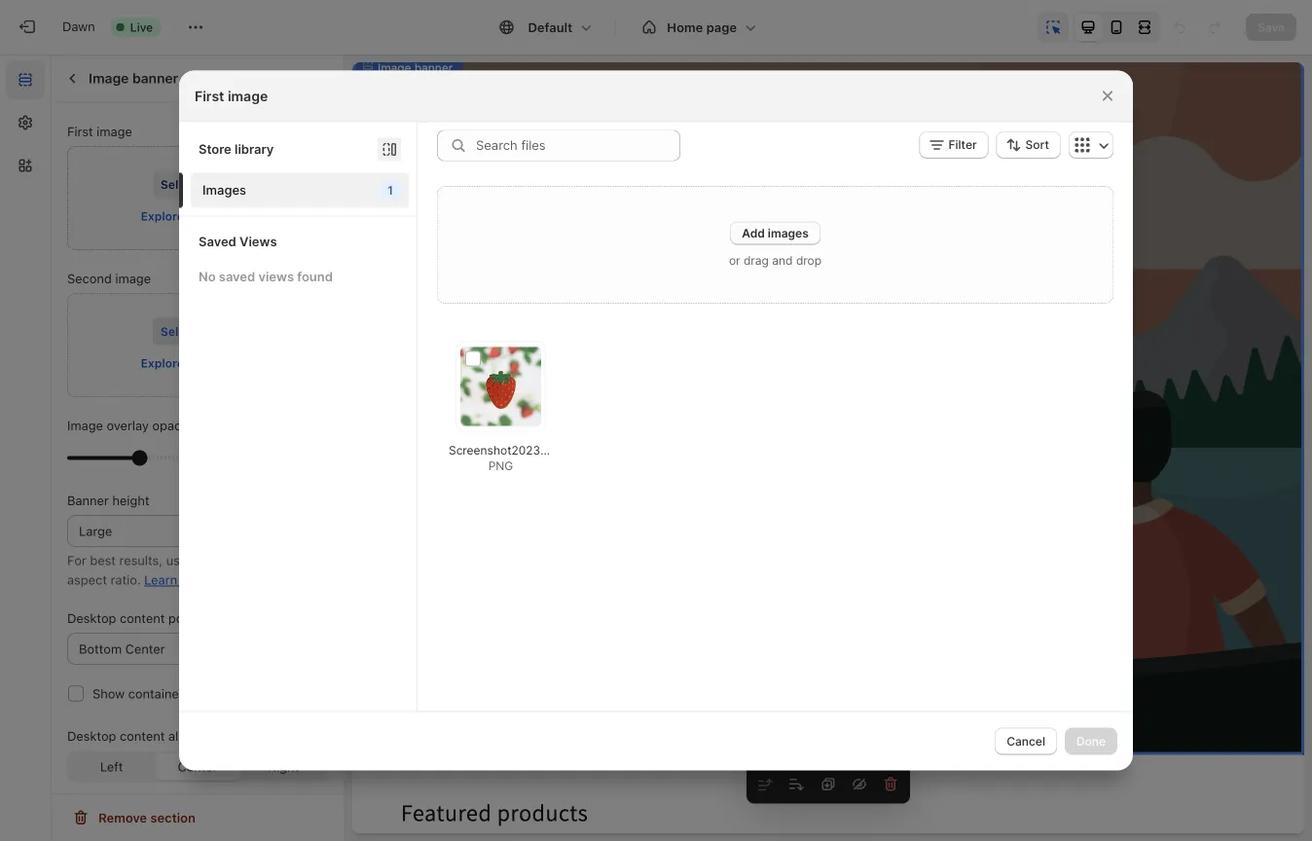 Task type: vqa. For each thing, say whether or not it's contained in the screenshot.
see
no



Task type: describe. For each thing, give the bounding box(es) containing it.
1
[[388, 183, 393, 197]]

drop
[[797, 253, 822, 267]]

or
[[729, 253, 741, 267]]

library
[[235, 142, 274, 157]]

no saved views found
[[199, 269, 333, 284]]

first image
[[195, 88, 268, 104]]

saved views
[[199, 234, 277, 249]]

18at3.37.55pm
[[564, 443, 645, 457]]

drag
[[744, 253, 769, 267]]

filter
[[949, 138, 977, 152]]

screenshot2023-10-18at3.37.55pm png
[[449, 443, 645, 473]]

saved
[[199, 234, 236, 249]]

Search files text field
[[476, 130, 681, 161]]

first image dialog
[[0, 71, 1313, 771]]

sort button
[[997, 131, 1062, 159]]

filter button
[[920, 131, 989, 159]]

cancel button
[[996, 728, 1058, 755]]

views
[[240, 234, 277, 249]]

images
[[768, 226, 809, 240]]

sort
[[1026, 138, 1050, 152]]

add
[[742, 226, 765, 240]]



Task type: locate. For each thing, give the bounding box(es) containing it.
add images
[[742, 226, 809, 240]]

first
[[195, 88, 224, 104]]

or drag and drop
[[729, 253, 822, 267]]

image
[[228, 88, 268, 104]]

images
[[203, 183, 246, 198]]

screenshot2023 10 18at3.37.55pm image
[[461, 347, 541, 426]]

store
[[199, 142, 232, 157]]

screenshot2023-
[[449, 443, 546, 457]]

no
[[199, 269, 216, 284]]

10-
[[546, 443, 564, 457]]

store library
[[199, 142, 274, 157]]

saved
[[219, 269, 255, 284]]

and
[[773, 253, 793, 267]]

views
[[259, 269, 294, 284]]

found
[[297, 269, 333, 284]]

png
[[489, 459, 514, 473]]

cancel
[[1007, 734, 1046, 748]]



